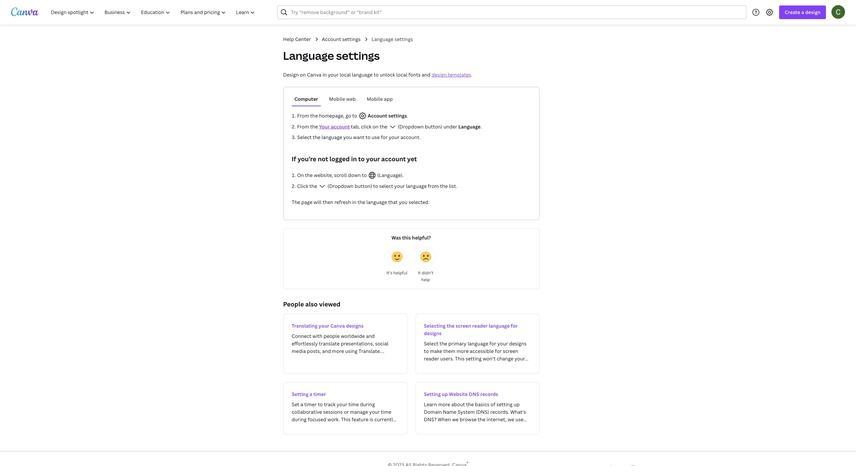 Task type: describe. For each thing, give the bounding box(es) containing it.
1 horizontal spatial on
[[373, 123, 379, 130]]

click
[[361, 123, 372, 130]]

translating your canva designs link
[[283, 314, 408, 374]]

0 horizontal spatial on
[[300, 71, 306, 78]]

list.
[[449, 183, 458, 189]]

translating
[[292, 323, 318, 329]]

setting a timer link
[[283, 382, 408, 435]]

button) for under
[[425, 123, 443, 130]]

the page will then refresh in the language that you selected.
[[292, 199, 430, 206]]

timer
[[314, 391, 326, 398]]

(dropdown for (dropdown button) under language .
[[398, 123, 424, 130]]

and
[[422, 71, 431, 78]]

language left that
[[367, 199, 387, 206]]

setting for setting up website dns records
[[424, 391, 441, 398]]

yet
[[408, 155, 417, 163]]

your account link
[[319, 123, 350, 130]]

if
[[292, 155, 296, 163]]

web
[[346, 96, 356, 102]]

help center link
[[283, 36, 311, 43]]

the for click the
[[310, 183, 317, 189]]

was this helpful?
[[392, 235, 431, 241]]

go
[[346, 113, 351, 119]]

your left account.
[[389, 134, 400, 141]]

canva for in
[[307, 71, 322, 78]]

0 horizontal spatial .
[[407, 113, 409, 119]]

will
[[314, 199, 322, 206]]

on the website, scroll down to
[[297, 172, 368, 179]]

your right translating
[[319, 323, 330, 329]]

computer button
[[292, 93, 321, 106]]

mobile app
[[367, 96, 393, 102]]

1 horizontal spatial language
[[372, 36, 394, 42]]

®
[[467, 461, 469, 466]]

viewed
[[319, 300, 341, 309]]

1 vertical spatial you
[[399, 199, 408, 206]]

help center
[[283, 36, 311, 42]]

then
[[323, 199, 334, 206]]

2 vertical spatial in
[[352, 199, 357, 206]]

a for create
[[802, 9, 805, 15]]

want
[[353, 134, 365, 141]]

the up use
[[380, 123, 388, 130]]

(dropdown button) under language .
[[397, 123, 482, 130]]

if you're not logged in to your account yet
[[292, 155, 417, 163]]

click
[[297, 183, 308, 189]]

page
[[302, 199, 313, 206]]

down
[[348, 172, 361, 179]]

mobile for mobile app
[[367, 96, 383, 102]]

select the language you want to use for your account.
[[297, 134, 421, 141]]

setting up website dns records link
[[416, 382, 540, 435]]

selecting the screen reader language for designs link
[[416, 314, 540, 374]]

it's
[[387, 270, 393, 276]]

(dropdown button) to select your language from the list.
[[328, 183, 458, 189]]

logged
[[330, 155, 350, 163]]

1 vertical spatial account
[[382, 155, 406, 163]]

language left the unlock
[[352, 71, 373, 78]]

it
[[418, 270, 421, 276]]

the
[[292, 199, 300, 206]]

christina overa image
[[832, 5, 846, 19]]

0 vertical spatial designs
[[346, 323, 364, 329]]

translating your canva designs
[[292, 323, 364, 329]]

(language).
[[378, 172, 404, 179]]

0 horizontal spatial design
[[432, 71, 447, 78]]

app
[[384, 96, 393, 102]]

dns
[[469, 391, 480, 398]]

top level navigation element
[[47, 5, 261, 19]]

from the homepage, go to
[[297, 113, 359, 119]]

mobile web
[[329, 96, 356, 102]]

1 vertical spatial account settings
[[367, 113, 407, 119]]

0 vertical spatial in
[[323, 71, 327, 78]]

computer
[[295, 96, 318, 102]]

that
[[389, 199, 398, 206]]

the for selecting the screen reader language for designs
[[447, 323, 455, 329]]

your up "mobile web"
[[328, 71, 339, 78]]

fonts
[[409, 71, 421, 78]]

on
[[297, 172, 304, 179]]

to left the unlock
[[374, 71, 379, 78]]

setting for setting a timer
[[292, 391, 309, 398]]

helpful?
[[412, 235, 431, 241]]

language inside selecting the screen reader language for designs
[[489, 323, 510, 329]]

from
[[428, 183, 439, 189]]

scroll
[[334, 172, 347, 179]]

not
[[318, 155, 328, 163]]

didn't
[[422, 270, 434, 276]]

unlock
[[380, 71, 395, 78]]

also
[[306, 300, 318, 309]]

your
[[319, 123, 330, 130]]

people
[[283, 300, 304, 309]]

help
[[422, 277, 430, 283]]

center
[[295, 36, 311, 42]]

create a design
[[785, 9, 821, 15]]

help
[[283, 36, 294, 42]]

1 vertical spatial language settings
[[283, 48, 380, 63]]

select
[[380, 183, 393, 189]]

2 local from the left
[[397, 71, 408, 78]]

0 vertical spatial language settings
[[372, 36, 413, 42]]



Task type: vqa. For each thing, say whether or not it's contained in the screenshot.
'Help Center' link
yes



Task type: locate. For each thing, give the bounding box(es) containing it.
1 vertical spatial account
[[368, 113, 388, 119]]

1 horizontal spatial .
[[471, 71, 473, 78]]

1 vertical spatial .
[[407, 113, 409, 119]]

0 vertical spatial account
[[331, 123, 350, 130]]

a right create
[[802, 9, 805, 15]]

homepage,
[[319, 113, 345, 119]]

in right "logged"
[[351, 155, 357, 163]]

on
[[300, 71, 306, 78], [373, 123, 379, 130]]

0 vertical spatial (dropdown
[[398, 123, 424, 130]]

0 horizontal spatial account
[[322, 36, 341, 42]]

1 horizontal spatial mobile
[[367, 96, 383, 102]]

setting left timer
[[292, 391, 309, 398]]

people also viewed
[[283, 300, 341, 309]]

design
[[283, 71, 299, 78]]

the inside selecting the screen reader language for designs
[[447, 323, 455, 329]]

2 setting from the left
[[424, 391, 441, 398]]

0 horizontal spatial (dropdown
[[328, 183, 354, 189]]

language up selected.
[[406, 183, 427, 189]]

for inside selecting the screen reader language for designs
[[511, 323, 518, 329]]

website,
[[314, 172, 333, 179]]

tab,
[[351, 123, 360, 130]]

records
[[481, 391, 499, 398]]

setting a timer
[[292, 391, 326, 398]]

design templates link
[[432, 71, 471, 78]]

0 horizontal spatial button)
[[355, 183, 372, 189]]

templates
[[448, 71, 471, 78]]

1 mobile from the left
[[329, 96, 345, 102]]

mobile left app
[[367, 96, 383, 102]]

the right click
[[310, 183, 317, 189]]

settings
[[343, 36, 361, 42], [395, 36, 413, 42], [337, 48, 380, 63], [389, 113, 407, 119]]

create
[[785, 9, 801, 15]]

the
[[310, 113, 318, 119], [310, 123, 318, 130], [380, 123, 388, 130], [313, 134, 321, 141], [305, 172, 313, 179], [310, 183, 317, 189], [440, 183, 448, 189], [358, 199, 366, 206], [447, 323, 455, 329]]

1 vertical spatial a
[[310, 391, 313, 398]]

1 horizontal spatial a
[[802, 9, 805, 15]]

from
[[297, 113, 309, 119], [297, 123, 309, 130]]

a for setting
[[310, 391, 313, 398]]

was
[[392, 235, 401, 241]]

0 vertical spatial .
[[471, 71, 473, 78]]

language down your account link
[[322, 134, 343, 141]]

use
[[372, 134, 380, 141]]

1 vertical spatial from
[[297, 123, 309, 130]]

create a design button
[[780, 5, 827, 19]]

1 horizontal spatial for
[[511, 323, 518, 329]]

your
[[328, 71, 339, 78], [389, 134, 400, 141], [366, 155, 380, 163], [395, 183, 405, 189], [319, 323, 330, 329]]

setting up website dns records
[[424, 391, 499, 398]]

language right reader
[[489, 323, 510, 329]]

your down use
[[366, 155, 380, 163]]

(dropdown down scroll
[[328, 183, 354, 189]]

to right down
[[362, 172, 367, 179]]

1 horizontal spatial design
[[806, 9, 821, 15]]

design right create
[[806, 9, 821, 15]]

1 horizontal spatial designs
[[424, 330, 442, 337]]

to up down
[[359, 155, 365, 163]]

from down computer button
[[297, 113, 309, 119]]

🙂 image
[[392, 252, 403, 263]]

1 horizontal spatial you
[[399, 199, 408, 206]]

1 horizontal spatial account settings
[[367, 113, 407, 119]]

0 horizontal spatial account
[[331, 123, 350, 130]]

the left the homepage,
[[310, 113, 318, 119]]

account.
[[401, 134, 421, 141]]

1 horizontal spatial account
[[368, 113, 388, 119]]

account
[[331, 123, 350, 130], [382, 155, 406, 163]]

a inside setting a timer link
[[310, 391, 313, 398]]

0 horizontal spatial language
[[283, 48, 334, 63]]

0 vertical spatial account
[[322, 36, 341, 42]]

mobile left "web"
[[329, 96, 345, 102]]

canva right design
[[307, 71, 322, 78]]

it didn't help
[[418, 270, 434, 283]]

in
[[323, 71, 327, 78], [351, 155, 357, 163], [352, 199, 357, 206]]

in right refresh
[[352, 199, 357, 206]]

1 setting from the left
[[292, 391, 309, 398]]

0 horizontal spatial local
[[340, 71, 351, 78]]

design inside dropdown button
[[806, 9, 821, 15]]

mobile app button
[[364, 93, 396, 106]]

in up mobile web button
[[323, 71, 327, 78]]

website
[[449, 391, 468, 398]]

a left timer
[[310, 391, 313, 398]]

you
[[344, 134, 352, 141], [399, 199, 408, 206]]

0 horizontal spatial you
[[344, 134, 352, 141]]

select
[[297, 134, 312, 141]]

1 vertical spatial designs
[[424, 330, 442, 337]]

0 horizontal spatial for
[[381, 134, 388, 141]]

0 vertical spatial language
[[372, 36, 394, 42]]

click the
[[297, 183, 319, 189]]

Try "remove background" or "brand kit" search field
[[291, 6, 743, 19]]

for
[[381, 134, 388, 141], [511, 323, 518, 329]]

1 vertical spatial canva
[[331, 323, 345, 329]]

0 vertical spatial you
[[344, 134, 352, 141]]

canva down viewed at the bottom left
[[331, 323, 345, 329]]

button) left under on the right of page
[[425, 123, 443, 130]]

setting left up
[[424, 391, 441, 398]]

design
[[806, 9, 821, 15], [432, 71, 447, 78]]

😔 image
[[421, 252, 431, 263]]

from the your account tab, click on the
[[297, 123, 389, 130]]

design on canva in your local language to unlock local fonts and design templates .
[[283, 71, 473, 78]]

a inside create a design dropdown button
[[802, 9, 805, 15]]

the right refresh
[[358, 199, 366, 206]]

1 horizontal spatial (dropdown
[[398, 123, 424, 130]]

0 vertical spatial canva
[[307, 71, 322, 78]]

on right click
[[373, 123, 379, 130]]

0 horizontal spatial setting
[[292, 391, 309, 398]]

2 mobile from the left
[[367, 96, 383, 102]]

1 vertical spatial on
[[373, 123, 379, 130]]

0 vertical spatial a
[[802, 9, 805, 15]]

1 from from the top
[[297, 113, 309, 119]]

1 horizontal spatial canva
[[331, 323, 345, 329]]

button) down down
[[355, 183, 372, 189]]

design right and
[[432, 71, 447, 78]]

mobile for mobile web
[[329, 96, 345, 102]]

reader
[[473, 323, 488, 329]]

0 vertical spatial account settings
[[322, 36, 361, 42]]

the left the "list."
[[440, 183, 448, 189]]

from for from the your account tab, click on the
[[297, 123, 309, 130]]

0 horizontal spatial designs
[[346, 323, 364, 329]]

(dropdown
[[398, 123, 424, 130], [328, 183, 354, 189]]

the for select the language you want to use for your account.
[[313, 134, 321, 141]]

designs inside selecting the screen reader language for designs
[[424, 330, 442, 337]]

2 horizontal spatial .
[[481, 123, 482, 130]]

1 vertical spatial for
[[511, 323, 518, 329]]

language settings link
[[372, 36, 413, 43]]

on right design
[[300, 71, 306, 78]]

account
[[322, 36, 341, 42], [368, 113, 388, 119]]

mobile
[[329, 96, 345, 102], [367, 96, 383, 102]]

canva
[[307, 71, 322, 78], [331, 323, 345, 329]]

account up (language).
[[382, 155, 406, 163]]

it's helpful
[[387, 270, 408, 276]]

selecting the screen reader language for designs
[[424, 323, 518, 337]]

up
[[442, 391, 448, 398]]

refresh
[[335, 199, 351, 206]]

mobile web button
[[327, 93, 359, 106]]

0 horizontal spatial account settings
[[322, 36, 361, 42]]

1 vertical spatial button)
[[355, 183, 372, 189]]

2 vertical spatial .
[[481, 123, 482, 130]]

account down go
[[331, 123, 350, 130]]

setting
[[292, 391, 309, 398], [424, 391, 441, 398]]

local left fonts
[[397, 71, 408, 78]]

language
[[352, 71, 373, 78], [322, 134, 343, 141], [406, 183, 427, 189], [367, 199, 387, 206], [489, 323, 510, 329]]

1 vertical spatial in
[[351, 155, 357, 163]]

from for from the homepage, go to
[[297, 113, 309, 119]]

the for from the your account tab, click on the
[[310, 123, 318, 130]]

account settings link
[[322, 36, 361, 43]]

0 vertical spatial button)
[[425, 123, 443, 130]]

under
[[444, 123, 458, 130]]

this
[[402, 235, 411, 241]]

your right select
[[395, 183, 405, 189]]

the for from the homepage, go to
[[310, 113, 318, 119]]

1 horizontal spatial setting
[[424, 391, 441, 398]]

1 horizontal spatial button)
[[425, 123, 443, 130]]

canva for designs
[[331, 323, 345, 329]]

to
[[374, 71, 379, 78], [353, 113, 358, 119], [366, 134, 371, 141], [359, 155, 365, 163], [362, 172, 367, 179], [374, 183, 378, 189]]

language settings
[[372, 36, 413, 42], [283, 48, 380, 63]]

to left use
[[366, 134, 371, 141]]

0 vertical spatial for
[[381, 134, 388, 141]]

(dropdown for (dropdown button) to select your language from the list.
[[328, 183, 354, 189]]

from up select
[[297, 123, 309, 130]]

you left want
[[344, 134, 352, 141]]

you're
[[298, 155, 317, 163]]

the left screen
[[447, 323, 455, 329]]

the for on the website, scroll down to
[[305, 172, 313, 179]]

0 vertical spatial design
[[806, 9, 821, 15]]

screen
[[456, 323, 472, 329]]

0 horizontal spatial canva
[[307, 71, 322, 78]]

0 horizontal spatial mobile
[[329, 96, 345, 102]]

1 horizontal spatial account
[[382, 155, 406, 163]]

1 local from the left
[[340, 71, 351, 78]]

button)
[[425, 123, 443, 130], [355, 183, 372, 189]]

2 horizontal spatial language
[[459, 123, 481, 130]]

1 horizontal spatial local
[[397, 71, 408, 78]]

button) for to
[[355, 183, 372, 189]]

1 vertical spatial (dropdown
[[328, 183, 354, 189]]

0 horizontal spatial a
[[310, 391, 313, 398]]

2 from from the top
[[297, 123, 309, 130]]

0 vertical spatial on
[[300, 71, 306, 78]]

the left 'your'
[[310, 123, 318, 130]]

to left select
[[374, 183, 378, 189]]

account up click
[[368, 113, 388, 119]]

the right on
[[305, 172, 313, 179]]

you right that
[[399, 199, 408, 206]]

local up "mobile web"
[[340, 71, 351, 78]]

a
[[802, 9, 805, 15], [310, 391, 313, 398]]

1 vertical spatial design
[[432, 71, 447, 78]]

account right center
[[322, 36, 341, 42]]

1 vertical spatial language
[[283, 48, 334, 63]]

selecting
[[424, 323, 446, 329]]

the right select
[[313, 134, 321, 141]]

account settings
[[322, 36, 361, 42], [367, 113, 407, 119]]

to right go
[[353, 113, 358, 119]]

selected.
[[409, 199, 430, 206]]

(dropdown up account.
[[398, 123, 424, 130]]

0 vertical spatial from
[[297, 113, 309, 119]]

2 vertical spatial language
[[459, 123, 481, 130]]

helpful
[[394, 270, 408, 276]]



